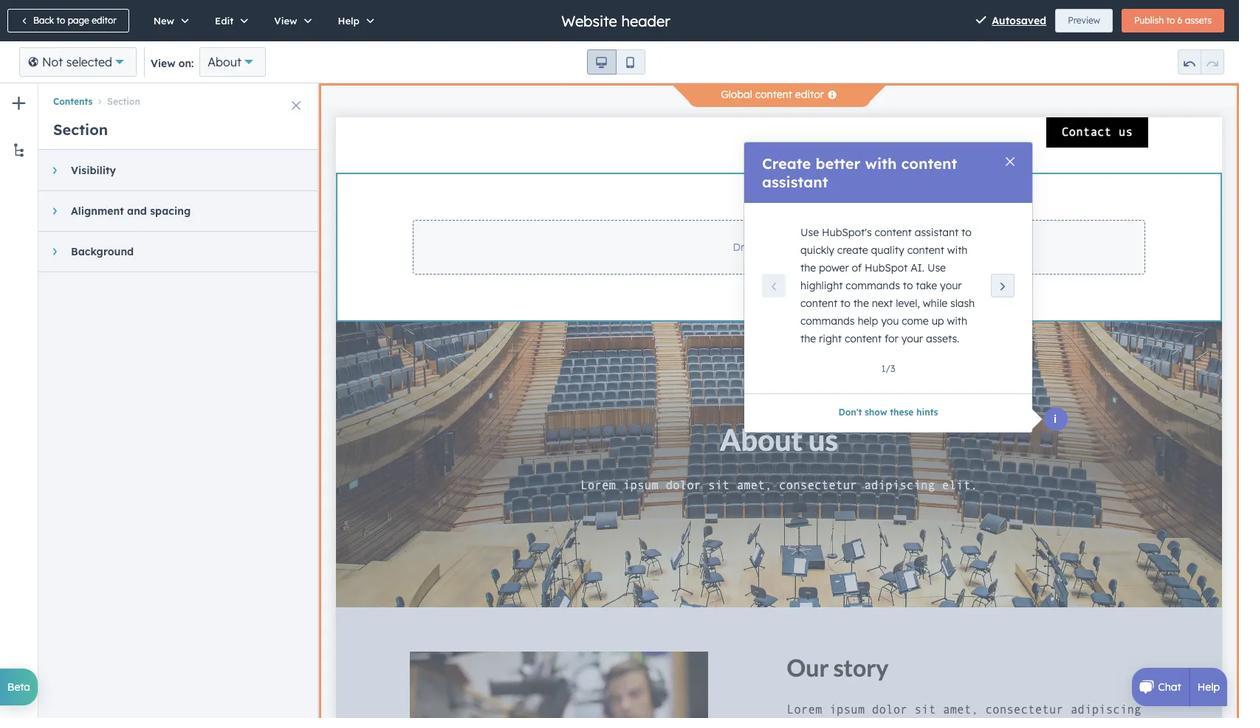 Task type: vqa. For each thing, say whether or not it's contained in the screenshot.
BANNER
no



Task type: locate. For each thing, give the bounding box(es) containing it.
view right edit button at the top left
[[274, 15, 297, 27]]

help
[[338, 15, 360, 27], [1198, 681, 1220, 694]]

0 vertical spatial caret image
[[53, 166, 57, 175]]

selected
[[66, 55, 112, 69]]

1 vertical spatial editor
[[796, 88, 824, 101]]

section right contents
[[107, 96, 140, 107]]

to left 6
[[1167, 15, 1176, 26]]

1 vertical spatial section
[[53, 120, 108, 139]]

autosaved button
[[976, 12, 1047, 30], [992, 12, 1047, 30]]

navigation containing contents
[[38, 83, 319, 110]]

help button
[[322, 0, 385, 41]]

1 vertical spatial view
[[151, 57, 175, 70]]

global
[[721, 88, 753, 101]]

beta button
[[0, 669, 38, 706]]

0 horizontal spatial editor
[[92, 15, 116, 26]]

preview button
[[1056, 9, 1113, 33]]

caret image inside background dropdown button
[[53, 247, 57, 256]]

back
[[33, 15, 54, 26]]

back to page editor button
[[7, 9, 129, 33]]

0 horizontal spatial to
[[57, 15, 65, 26]]

website header
[[562, 11, 671, 30]]

to inside back to page editor button
[[57, 15, 65, 26]]

1 horizontal spatial to
[[1167, 15, 1176, 26]]

0 vertical spatial help
[[338, 15, 360, 27]]

alignment and spacing button
[[38, 191, 304, 231]]

2 to from the left
[[1167, 15, 1176, 26]]

editor
[[92, 15, 116, 26], [796, 88, 824, 101]]

caret image
[[53, 166, 57, 175], [53, 247, 57, 256]]

0 vertical spatial editor
[[92, 15, 116, 26]]

autosaved
[[992, 14, 1047, 27]]

caret image for background
[[53, 247, 57, 256]]

view on:
[[151, 57, 194, 70]]

content
[[756, 88, 793, 101]]

beta
[[7, 681, 30, 694]]

to
[[57, 15, 65, 26], [1167, 15, 1176, 26]]

navigation
[[38, 83, 319, 110]]

group
[[1122, 9, 1225, 33], [587, 49, 645, 75], [1178, 49, 1225, 75]]

view for view on:
[[151, 57, 175, 70]]

editor inside back to page editor button
[[92, 15, 116, 26]]

view
[[274, 15, 297, 27], [151, 57, 175, 70]]

new
[[153, 15, 174, 27]]

0 vertical spatial view
[[274, 15, 297, 27]]

caret image left visibility
[[53, 166, 57, 175]]

caret image inside visibility dropdown button
[[53, 166, 57, 175]]

0 horizontal spatial view
[[151, 57, 175, 70]]

editor right page
[[92, 15, 116, 26]]

caret image
[[53, 207, 57, 216]]

section
[[107, 96, 140, 107], [53, 120, 108, 139]]

1 horizontal spatial help
[[1198, 681, 1220, 694]]

caret image down caret image
[[53, 247, 57, 256]]

view for view
[[274, 15, 297, 27]]

not selected
[[42, 55, 112, 69]]

2 autosaved button from the left
[[992, 12, 1047, 30]]

header
[[622, 11, 671, 30]]

1 to from the left
[[57, 15, 65, 26]]

help right "chat"
[[1198, 681, 1220, 694]]

1 horizontal spatial view
[[274, 15, 297, 27]]

not
[[42, 55, 63, 69]]

view left on:
[[151, 57, 175, 70]]

to right back
[[57, 15, 65, 26]]

0 horizontal spatial help
[[338, 15, 360, 27]]

section down contents button
[[53, 120, 108, 139]]

chat
[[1159, 681, 1182, 694]]

1 caret image from the top
[[53, 166, 57, 175]]

view inside button
[[274, 15, 297, 27]]

publish
[[1135, 15, 1165, 26]]

not selected button
[[19, 47, 137, 77]]

1 vertical spatial caret image
[[53, 247, 57, 256]]

2 caret image from the top
[[53, 247, 57, 256]]

assets
[[1186, 15, 1212, 26]]

alignment and spacing
[[71, 205, 191, 218]]

contents
[[53, 96, 93, 107]]

editor right 'content'
[[796, 88, 824, 101]]

help right 'view' button
[[338, 15, 360, 27]]

6
[[1178, 15, 1183, 26]]

caret image for visibility
[[53, 166, 57, 175]]



Task type: describe. For each thing, give the bounding box(es) containing it.
background button
[[38, 232, 304, 272]]

help inside button
[[338, 15, 360, 27]]

preview
[[1068, 15, 1101, 26]]

section button
[[93, 96, 140, 107]]

back to page editor
[[33, 15, 116, 26]]

on:
[[179, 57, 194, 70]]

1 horizontal spatial editor
[[796, 88, 824, 101]]

page
[[68, 15, 89, 26]]

visibility
[[71, 164, 116, 177]]

and
[[127, 205, 147, 218]]

about button
[[200, 47, 266, 77]]

edit button
[[200, 0, 259, 41]]

1 vertical spatial help
[[1198, 681, 1220, 694]]

visibility button
[[38, 151, 304, 191]]

view button
[[259, 0, 322, 41]]

about
[[208, 55, 242, 69]]

publish to 6 assets
[[1135, 15, 1212, 26]]

edit
[[215, 15, 234, 27]]

website
[[562, 11, 618, 30]]

1 autosaved button from the left
[[976, 12, 1047, 30]]

to for back
[[57, 15, 65, 26]]

global content editor
[[721, 88, 824, 101]]

group containing publish to
[[1122, 9, 1225, 33]]

0 vertical spatial section
[[107, 96, 140, 107]]

to for publish
[[1167, 15, 1176, 26]]

spacing
[[150, 205, 191, 218]]

alignment
[[71, 205, 124, 218]]

close image
[[292, 101, 301, 110]]

new button
[[138, 0, 200, 41]]

contents button
[[53, 96, 93, 107]]

background
[[71, 245, 134, 259]]



